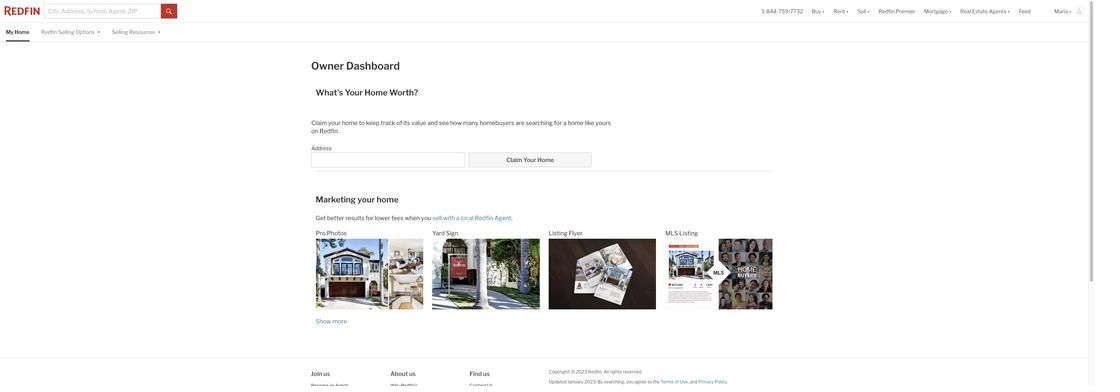 Task type: vqa. For each thing, say whether or not it's contained in the screenshot.
the leftmost the HRS
no



Task type: describe. For each thing, give the bounding box(es) containing it.
buy ▾ button
[[808, 0, 830, 22]]

by
[[598, 379, 603, 385]]

0 horizontal spatial for
[[366, 215, 374, 222]]

redfin. inside claim your home to keep track of its value and see how many homebuyers are searching for a home like yours on redfin.
[[320, 128, 339, 135]]

all
[[604, 369, 609, 375]]

on
[[311, 128, 319, 135]]

sell
[[433, 215, 442, 222]]

terms of use link
[[661, 379, 688, 385]]

us for join us
[[324, 371, 330, 378]]

us for about us
[[409, 371, 416, 378]]

track
[[381, 120, 395, 127]]

your for claim
[[524, 157, 537, 164]]

selling inside selling resources ▾
[[112, 29, 128, 35]]

how
[[450, 120, 462, 127]]

resources
[[129, 29, 155, 35]]

mls listing
[[666, 230, 698, 237]]

1-844-759-7732 link
[[762, 8, 803, 14]]

2 horizontal spatial home
[[568, 120, 584, 127]]

show
[[316, 318, 331, 325]]

marketing your home
[[316, 195, 399, 204]]

mortgage ▾ button
[[925, 0, 952, 22]]

free professional listing photos image
[[316, 239, 423, 310]]

1 listing from the left
[[549, 230, 568, 237]]

redfin for redfin premier
[[879, 8, 895, 14]]

of inside claim your home to keep track of its value and see how many homebuyers are searching for a home like yours on redfin.
[[397, 120, 402, 127]]

©
[[572, 369, 575, 375]]

lower
[[375, 215, 390, 222]]

2023
[[576, 369, 587, 375]]

selling inside the redfin selling options ▾
[[58, 29, 75, 35]]

sell ▾ button
[[858, 0, 870, 22]]

to inside claim your home to keep track of its value and see how many homebuyers are searching for a home like yours on redfin.
[[359, 120, 365, 127]]

about us
[[390, 371, 416, 378]]

your for what's
[[345, 88, 363, 97]]

redfin for redfin selling options ▾
[[41, 29, 57, 35]]

claim your home
[[507, 157, 554, 164]]

mortgage
[[925, 8, 948, 14]]

selling resources ▾
[[112, 28, 160, 35]]

a inside claim your home to keep track of its value and see how many homebuyers are searching for a home like yours on redfin.
[[563, 120, 567, 127]]

1 vertical spatial and
[[690, 379, 698, 385]]

mortgage ▾
[[925, 8, 952, 14]]

searching,
[[604, 379, 626, 385]]

january
[[568, 379, 584, 385]]

feed button
[[1015, 0, 1050, 22]]

agents
[[989, 8, 1007, 14]]

real estate agents ▾
[[961, 8, 1011, 14]]

1 vertical spatial .
[[727, 379, 728, 385]]

redfin selling options ▾
[[41, 28, 100, 35]]

▾ inside selling resources ▾
[[158, 28, 160, 35]]

us for find us
[[483, 371, 490, 378]]

sell ▾
[[858, 8, 870, 14]]

1-
[[762, 8, 767, 14]]

policy
[[715, 379, 727, 385]]

redfin premier
[[879, 8, 916, 14]]

value
[[412, 120, 426, 127]]

sell ▾ button
[[854, 0, 875, 22]]

1 vertical spatial to
[[648, 379, 652, 385]]

options
[[76, 29, 95, 35]]

0 horizontal spatial you
[[421, 215, 431, 222]]

terms
[[661, 379, 674, 385]]

privacy
[[699, 379, 714, 385]]

claim your home to keep track of its value and see how many homebuyers are searching for a home like yours on redfin.
[[311, 120, 611, 135]]

buy ▾ button
[[812, 0, 825, 22]]

my home link
[[6, 23, 29, 42]]

homebuyers
[[480, 120, 515, 127]]

759-
[[779, 8, 791, 14]]

searching
[[526, 120, 553, 127]]

marketing
[[316, 195, 356, 204]]

your for claim
[[328, 120, 341, 127]]

maria
[[1055, 8, 1069, 14]]

your for marketing
[[358, 195, 375, 204]]

listing flyer
[[549, 230, 583, 237]]

real estate agents ▾ button
[[956, 0, 1015, 22]]

0 vertical spatial home
[[15, 29, 29, 35]]

dashboard
[[346, 60, 400, 72]]

many
[[463, 120, 479, 127]]

7732
[[791, 8, 803, 14]]

with
[[443, 215, 455, 222]]

local mls listing image
[[666, 239, 773, 310]]

▾ right agents
[[1008, 8, 1011, 14]]

rent ▾
[[834, 8, 849, 14]]

address
[[311, 145, 332, 151]]

see
[[439, 120, 449, 127]]

home for what's your home worth?
[[365, 88, 388, 97]]

real estate agents ▾ link
[[961, 0, 1011, 22]]

results
[[346, 215, 365, 222]]

my home
[[6, 29, 29, 35]]

join us
[[311, 371, 330, 378]]

what's
[[316, 88, 343, 97]]

redfin premier button
[[875, 0, 920, 22]]

,
[[688, 379, 689, 385]]



Task type: locate. For each thing, give the bounding box(es) containing it.
and
[[428, 120, 438, 127], [690, 379, 698, 385]]

photos
[[327, 230, 347, 237]]

1 horizontal spatial your
[[524, 157, 537, 164]]

1 horizontal spatial home
[[365, 88, 388, 97]]

more
[[333, 318, 347, 325]]

1 horizontal spatial .
[[727, 379, 728, 385]]

us right find
[[483, 371, 490, 378]]

redfin. left all in the bottom right of the page
[[588, 369, 603, 375]]

claim inside claim your home to keep track of its value and see how many homebuyers are searching for a home like yours on redfin.
[[311, 120, 327, 127]]

for
[[554, 120, 562, 127], [366, 215, 374, 222]]

maria ▾
[[1055, 8, 1072, 14]]

1 horizontal spatial home
[[377, 195, 399, 204]]

0 vertical spatial to
[[359, 120, 365, 127]]

redfin
[[879, 8, 895, 14], [41, 29, 57, 35]]

home for marketing your home
[[377, 195, 399, 204]]

updated
[[549, 379, 567, 385]]

0 vertical spatial you
[[421, 215, 431, 222]]

you
[[421, 215, 431, 222], [626, 379, 634, 385]]

its
[[404, 120, 410, 127]]

2 horizontal spatial us
[[483, 371, 490, 378]]

your up address
[[328, 120, 341, 127]]

1 vertical spatial claim
[[507, 157, 522, 164]]

owner dashboard
[[311, 60, 400, 72]]

listing left flyer
[[549, 230, 568, 237]]

rent ▾ button
[[834, 0, 849, 22]]

claim inside button
[[507, 157, 522, 164]]

of left use
[[675, 379, 679, 385]]

claim for claim your home
[[507, 157, 522, 164]]

your up results
[[358, 195, 375, 204]]

0 horizontal spatial of
[[397, 120, 402, 127]]

sell with a local redfin agent link
[[433, 215, 512, 222]]

your inside claim your home button
[[524, 157, 537, 164]]

us right join
[[324, 371, 330, 378]]

privacy policy link
[[699, 379, 727, 385]]

yard
[[433, 230, 445, 237]]

844-
[[767, 8, 779, 14]]

selling left the resources
[[112, 29, 128, 35]]

pro
[[316, 230, 326, 237]]

0 horizontal spatial home
[[15, 29, 29, 35]]

agree
[[635, 379, 647, 385]]

1 horizontal spatial selling
[[112, 29, 128, 35]]

0 horizontal spatial listing
[[549, 230, 568, 237]]

when
[[405, 215, 420, 222]]

1 vertical spatial your
[[358, 195, 375, 204]]

buy ▾
[[812, 8, 825, 14]]

1-844-759-7732
[[762, 8, 803, 14]]

to
[[359, 120, 365, 127], [648, 379, 652, 385]]

flyer
[[569, 230, 583, 237]]

1 horizontal spatial redfin
[[879, 8, 895, 14]]

1 selling from the left
[[58, 29, 75, 35]]

fees
[[392, 215, 404, 222]]

0 horizontal spatial .
[[512, 215, 513, 222]]

0 horizontal spatial a
[[456, 215, 460, 222]]

1 horizontal spatial to
[[648, 379, 652, 385]]

▾ right buy
[[823, 8, 825, 14]]

pro photos
[[316, 230, 347, 237]]

feed
[[1019, 8, 1031, 14]]

1 vertical spatial your
[[524, 157, 537, 164]]

submit search image
[[166, 8, 172, 14]]

your
[[345, 88, 363, 97], [524, 157, 537, 164]]

1 vertical spatial a
[[456, 215, 460, 222]]

us
[[324, 371, 330, 378], [409, 371, 416, 378], [483, 371, 490, 378]]

and left see
[[428, 120, 438, 127]]

are
[[516, 120, 525, 127]]

my
[[6, 29, 14, 35]]

1 horizontal spatial redfin.
[[588, 369, 603, 375]]

▾ right the options
[[98, 28, 100, 35]]

home inside button
[[538, 157, 554, 164]]

▾ inside the redfin selling options ▾
[[98, 28, 100, 35]]

mortgage ▾ button
[[920, 0, 956, 22]]

owner
[[311, 60, 344, 72]]

your
[[328, 120, 341, 127], [358, 195, 375, 204]]

1 horizontal spatial of
[[675, 379, 679, 385]]

for right searching
[[554, 120, 562, 127]]

0 vertical spatial for
[[554, 120, 562, 127]]

1 horizontal spatial your
[[358, 195, 375, 204]]

1 horizontal spatial listing
[[680, 230, 698, 237]]

home
[[342, 120, 358, 127], [568, 120, 584, 127], [377, 195, 399, 204]]

0 vertical spatial your
[[345, 88, 363, 97]]

home for claim your home to keep track of its value and see how many homebuyers are searching for a home like yours on redfin.
[[342, 120, 358, 127]]

0 vertical spatial your
[[328, 120, 341, 127]]

2 vertical spatial home
[[538, 157, 554, 164]]

rent ▾ button
[[830, 0, 854, 22]]

redfin selling options link
[[41, 23, 95, 42]]

premier
[[896, 8, 916, 14]]

0 horizontal spatial your
[[328, 120, 341, 127]]

listing right mls
[[680, 230, 698, 237]]

0 vertical spatial claim
[[311, 120, 327, 127]]

1 vertical spatial for
[[366, 215, 374, 222]]

keep
[[366, 120, 380, 127]]

1 horizontal spatial and
[[690, 379, 698, 385]]

None search field
[[311, 153, 465, 167]]

▾ right sell
[[868, 8, 870, 14]]

0 horizontal spatial redfin.
[[320, 128, 339, 135]]

professional listing flyer image
[[549, 239, 656, 310]]

home for claim your home
[[538, 157, 554, 164]]

▾ right maria
[[1070, 8, 1072, 14]]

home left the keep
[[342, 120, 358, 127]]

and inside claim your home to keep track of its value and see how many homebuyers are searching for a home like yours on redfin.
[[428, 120, 438, 127]]

0 vertical spatial and
[[428, 120, 438, 127]]

claim for claim your home to keep track of its value and see how many homebuyers are searching for a home like yours on redfin.
[[311, 120, 327, 127]]

redfin yard sign image
[[433, 239, 540, 310]]

2 listing from the left
[[680, 230, 698, 237]]

redfin right my home
[[41, 29, 57, 35]]

selling resources link
[[112, 23, 155, 42]]

0 vertical spatial of
[[397, 120, 402, 127]]

0 horizontal spatial and
[[428, 120, 438, 127]]

find
[[470, 371, 482, 378]]

rent
[[834, 8, 846, 14]]

local redfin agent
[[461, 215, 512, 222]]

0 vertical spatial redfin
[[879, 8, 895, 14]]

for inside claim your home to keep track of its value and see how many homebuyers are searching for a home like yours on redfin.
[[554, 120, 562, 127]]

0 vertical spatial .
[[512, 215, 513, 222]]

sign
[[446, 230, 458, 237]]

1 horizontal spatial for
[[554, 120, 562, 127]]

you down reserved.
[[626, 379, 634, 385]]

1 vertical spatial you
[[626, 379, 634, 385]]

selling left the options
[[58, 29, 75, 35]]

1 vertical spatial home
[[365, 88, 388, 97]]

1 us from the left
[[324, 371, 330, 378]]

0 horizontal spatial us
[[324, 371, 330, 378]]

0 horizontal spatial selling
[[58, 29, 75, 35]]

what's your home worth?
[[316, 88, 418, 97]]

join
[[311, 371, 322, 378]]

0 horizontal spatial your
[[345, 88, 363, 97]]

1 vertical spatial of
[[675, 379, 679, 385]]

your inside claim your home to keep track of its value and see how many homebuyers are searching for a home like yours on redfin.
[[328, 120, 341, 127]]

better
[[327, 215, 344, 222]]

redfin.
[[320, 128, 339, 135], [588, 369, 603, 375]]

redfin left premier
[[879, 8, 895, 14]]

about
[[390, 371, 408, 378]]

estate
[[973, 8, 988, 14]]

claim your home button
[[469, 153, 592, 167]]

yours
[[596, 120, 611, 127]]

▾ right the resources
[[158, 28, 160, 35]]

redfin inside button
[[879, 8, 895, 14]]

claim
[[311, 120, 327, 127], [507, 157, 522, 164]]

a left 'like'
[[563, 120, 567, 127]]

2 selling from the left
[[112, 29, 128, 35]]

like
[[585, 120, 595, 127]]

the
[[653, 379, 660, 385]]

.
[[512, 215, 513, 222], [727, 379, 728, 385]]

0 horizontal spatial redfin
[[41, 29, 57, 35]]

a right "with"
[[456, 215, 460, 222]]

worth?
[[390, 88, 418, 97]]

0 horizontal spatial to
[[359, 120, 365, 127]]

1 horizontal spatial us
[[409, 371, 416, 378]]

2 horizontal spatial home
[[538, 157, 554, 164]]

2 us from the left
[[409, 371, 416, 378]]

City, Address, School, Agent, ZIP search field
[[44, 4, 161, 19]]

home up lower at the left bottom
[[377, 195, 399, 204]]

home
[[15, 29, 29, 35], [365, 88, 388, 97], [538, 157, 554, 164]]

1 horizontal spatial claim
[[507, 157, 522, 164]]

a
[[563, 120, 567, 127], [456, 215, 460, 222]]

1 vertical spatial redfin.
[[588, 369, 603, 375]]

for left lower at the left bottom
[[366, 215, 374, 222]]

listing
[[549, 230, 568, 237], [680, 230, 698, 237]]

3 us from the left
[[483, 371, 490, 378]]

of left its
[[397, 120, 402, 127]]

2023:
[[585, 379, 597, 385]]

of
[[397, 120, 402, 127], [675, 379, 679, 385]]

real
[[961, 8, 972, 14]]

us right about
[[409, 371, 416, 378]]

0 horizontal spatial claim
[[311, 120, 327, 127]]

home left 'like'
[[568, 120, 584, 127]]

you left sell
[[421, 215, 431, 222]]

▾ right rent
[[847, 8, 849, 14]]

reserved.
[[623, 369, 643, 375]]

0 horizontal spatial home
[[342, 120, 358, 127]]

1 horizontal spatial you
[[626, 379, 634, 385]]

selling
[[58, 29, 75, 35], [112, 29, 128, 35]]

redfin inside the redfin selling options ▾
[[41, 29, 57, 35]]

and right ,
[[690, 379, 698, 385]]

get
[[316, 215, 326, 222]]

yard sign
[[433, 230, 458, 237]]

0 vertical spatial a
[[563, 120, 567, 127]]

1 vertical spatial redfin
[[41, 29, 57, 35]]

1 horizontal spatial a
[[563, 120, 567, 127]]

redfin. right on
[[320, 128, 339, 135]]

show more link
[[316, 318, 347, 325]]

to left the keep
[[359, 120, 365, 127]]

0 vertical spatial redfin.
[[320, 128, 339, 135]]

sell
[[858, 8, 867, 14]]

to left the
[[648, 379, 652, 385]]

▾ right mortgage
[[950, 8, 952, 14]]

find us
[[470, 371, 490, 378]]



